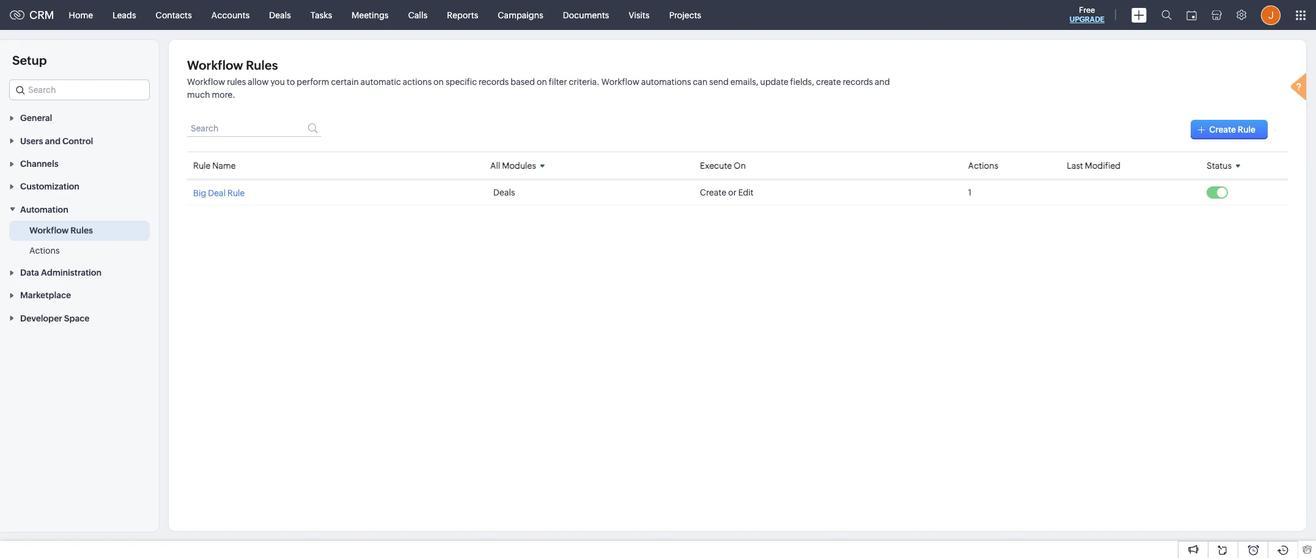 Task type: locate. For each thing, give the bounding box(es) containing it.
0 horizontal spatial rule
[[193, 161, 211, 170]]

None field
[[9, 80, 150, 100]]

big deal rule link
[[193, 188, 245, 198]]

meetings
[[352, 10, 389, 20]]

big
[[193, 188, 206, 198]]

rules down automation dropdown button
[[71, 226, 93, 235]]

calls link
[[399, 0, 437, 30]]

workflow rules up actions link
[[29, 226, 93, 235]]

0 horizontal spatial records
[[479, 77, 509, 87]]

records
[[479, 77, 509, 87], [843, 77, 873, 87]]

projects
[[669, 10, 702, 20]]

2 horizontal spatial rule
[[1238, 125, 1256, 135]]

deals left 'tasks'
[[269, 10, 291, 20]]

criteria.
[[569, 77, 600, 87]]

modified
[[1085, 161, 1121, 170]]

1 horizontal spatial deals
[[494, 188, 515, 198]]

0 vertical spatial create
[[1210, 125, 1237, 135]]

1 horizontal spatial workflow rules
[[187, 58, 278, 72]]

1 vertical spatial deals
[[494, 188, 515, 198]]

1 vertical spatial actions
[[29, 246, 60, 255]]

1 horizontal spatial rule
[[228, 188, 245, 198]]

deals down the all
[[494, 188, 515, 198]]

meetings link
[[342, 0, 399, 30]]

status
[[1207, 161, 1232, 171]]

marketplace
[[20, 291, 71, 301]]

records left based
[[479, 77, 509, 87]]

create
[[1210, 125, 1237, 135], [700, 188, 727, 198]]

edit
[[739, 188, 754, 198]]

based
[[511, 77, 535, 87]]

1 horizontal spatial rules
[[246, 58, 278, 72]]

0 horizontal spatial actions
[[29, 246, 60, 255]]

workflow up much
[[187, 77, 225, 87]]

update
[[761, 77, 789, 87]]

deal
[[208, 188, 226, 198]]

0 horizontal spatial create
[[700, 188, 727, 198]]

workflow rules allow you to perform certain automatic actions on specific records based on filter criteria. workflow automations can send emails, update fields, create records and much more.
[[187, 77, 890, 100]]

1 records from the left
[[479, 77, 509, 87]]

big deal rule
[[193, 188, 245, 198]]

rule right the deal
[[228, 188, 245, 198]]

actions
[[969, 161, 999, 170], [29, 246, 60, 255]]

reports
[[447, 10, 478, 20]]

rule inside button
[[1238, 125, 1256, 135]]

documents
[[563, 10, 609, 20]]

1 vertical spatial rule
[[193, 161, 211, 170]]

0 vertical spatial rules
[[246, 58, 278, 72]]

workflow
[[187, 58, 243, 72], [187, 77, 225, 87], [602, 77, 640, 87], [29, 226, 69, 235]]

accounts link
[[202, 0, 260, 30]]

1 vertical spatial rules
[[71, 226, 93, 235]]

0 vertical spatial search text field
[[10, 80, 149, 100]]

1 horizontal spatial actions
[[969, 161, 999, 170]]

calls
[[408, 10, 428, 20]]

1 vertical spatial and
[[45, 136, 61, 146]]

workflow rules
[[187, 58, 278, 72], [29, 226, 93, 235]]

1 horizontal spatial search text field
[[187, 120, 322, 137]]

rule up status field
[[1238, 125, 1256, 135]]

last
[[1067, 161, 1084, 170]]

visits
[[629, 10, 650, 20]]

workflow rules up rules
[[187, 58, 278, 72]]

on left filter
[[537, 77, 547, 87]]

data administration button
[[0, 261, 159, 284]]

workflow up actions link
[[29, 226, 69, 235]]

search element
[[1155, 0, 1180, 30]]

1 on from the left
[[434, 77, 444, 87]]

0 vertical spatial deals
[[269, 10, 291, 20]]

workflow inside automation region
[[29, 226, 69, 235]]

channels button
[[0, 152, 159, 175]]

0 horizontal spatial on
[[434, 77, 444, 87]]

actions link
[[29, 244, 60, 257]]

1 horizontal spatial and
[[875, 77, 890, 87]]

rules
[[246, 58, 278, 72], [71, 226, 93, 235]]

0 vertical spatial actions
[[969, 161, 999, 170]]

campaigns
[[498, 10, 544, 20]]

workflow right criteria.
[[602, 77, 640, 87]]

rule left 'name'
[[193, 161, 211, 170]]

records right create at right
[[843, 77, 873, 87]]

and
[[875, 77, 890, 87], [45, 136, 61, 146]]

developer space
[[20, 314, 90, 323]]

contacts
[[156, 10, 192, 20]]

control
[[62, 136, 93, 146]]

create left or
[[700, 188, 727, 198]]

All Modules field
[[491, 157, 550, 174]]

crm link
[[10, 9, 54, 21]]

certain
[[331, 77, 359, 87]]

crm
[[29, 9, 54, 21]]

actions down workflow rules link
[[29, 246, 60, 255]]

1 vertical spatial create
[[700, 188, 727, 198]]

rules
[[227, 77, 246, 87]]

all
[[491, 161, 501, 171]]

modules
[[502, 161, 536, 171]]

leads link
[[103, 0, 146, 30]]

0 horizontal spatial and
[[45, 136, 61, 146]]

can
[[693, 77, 708, 87]]

create up status field
[[1210, 125, 1237, 135]]

workflow up rules
[[187, 58, 243, 72]]

and inside "workflow rules allow you to perform certain automatic actions on specific records based on filter criteria. workflow automations can send emails, update fields, create records and much more."
[[875, 77, 890, 87]]

and right users
[[45, 136, 61, 146]]

0 horizontal spatial search text field
[[10, 80, 149, 100]]

search text field up general dropdown button at the top left of page
[[10, 80, 149, 100]]

calendar image
[[1187, 10, 1198, 20]]

customization button
[[0, 175, 159, 198]]

and right create at right
[[875, 77, 890, 87]]

rule name
[[193, 161, 236, 170]]

execute
[[700, 161, 732, 170]]

leads
[[113, 10, 136, 20]]

create inside button
[[1210, 125, 1237, 135]]

send
[[710, 77, 729, 87]]

search image
[[1162, 10, 1172, 20]]

deals
[[269, 10, 291, 20], [494, 188, 515, 198]]

rules up allow
[[246, 58, 278, 72]]

on
[[434, 77, 444, 87], [537, 77, 547, 87]]

0 vertical spatial and
[[875, 77, 890, 87]]

search text field down more.
[[187, 120, 322, 137]]

1 horizontal spatial create
[[1210, 125, 1237, 135]]

deals inside deals link
[[269, 10, 291, 20]]

0 horizontal spatial workflow rules
[[29, 226, 93, 235]]

0 horizontal spatial rules
[[71, 226, 93, 235]]

1 vertical spatial workflow rules
[[29, 226, 93, 235]]

actions up "1"
[[969, 161, 999, 170]]

create for create or edit
[[700, 188, 727, 198]]

Search text field
[[10, 80, 149, 100], [187, 120, 322, 137]]

0 horizontal spatial deals
[[269, 10, 291, 20]]

1 horizontal spatial records
[[843, 77, 873, 87]]

on right actions
[[434, 77, 444, 87]]

0 vertical spatial rule
[[1238, 125, 1256, 135]]

1 horizontal spatial on
[[537, 77, 547, 87]]

all modules
[[491, 161, 536, 171]]

tasks link
[[301, 0, 342, 30]]



Task type: describe. For each thing, give the bounding box(es) containing it.
create
[[816, 77, 842, 87]]

2 on from the left
[[537, 77, 547, 87]]

automations
[[642, 77, 692, 87]]

emails,
[[731, 77, 759, 87]]

data
[[20, 268, 39, 278]]

deals link
[[260, 0, 301, 30]]

marketplace button
[[0, 284, 159, 307]]

developer space button
[[0, 307, 159, 330]]

Status field
[[1207, 157, 1246, 174]]

create rule button
[[1192, 120, 1269, 139]]

upgrade
[[1070, 15, 1105, 24]]

on
[[734, 161, 746, 170]]

channels
[[20, 159, 59, 169]]

automation region
[[0, 221, 159, 261]]

create rule
[[1210, 125, 1256, 135]]

more.
[[212, 90, 235, 100]]

workflow rules inside automation region
[[29, 226, 93, 235]]

free upgrade
[[1070, 6, 1105, 24]]

users and control
[[20, 136, 93, 146]]

documents link
[[553, 0, 619, 30]]

automation
[[20, 205, 68, 215]]

profile image
[[1262, 5, 1281, 25]]

contacts link
[[146, 0, 202, 30]]

tasks
[[311, 10, 332, 20]]

rules inside automation region
[[71, 226, 93, 235]]

specific
[[446, 77, 477, 87]]

0 vertical spatial workflow rules
[[187, 58, 278, 72]]

to
[[287, 77, 295, 87]]

general
[[20, 113, 52, 123]]

automation button
[[0, 198, 159, 221]]

free
[[1080, 6, 1096, 15]]

home link
[[59, 0, 103, 30]]

projects link
[[660, 0, 711, 30]]

name
[[212, 161, 236, 170]]

users
[[20, 136, 43, 146]]

last modified
[[1067, 161, 1121, 170]]

create or edit
[[700, 188, 754, 198]]

perform
[[297, 77, 329, 87]]

setup
[[12, 53, 47, 67]]

and inside dropdown button
[[45, 136, 61, 146]]

workflow rules link
[[29, 224, 93, 237]]

or
[[729, 188, 737, 198]]

customization
[[20, 182, 79, 192]]

actions
[[403, 77, 432, 87]]

visits link
[[619, 0, 660, 30]]

create menu image
[[1132, 8, 1147, 22]]

filter
[[549, 77, 567, 87]]

fields,
[[791, 77, 815, 87]]

home
[[69, 10, 93, 20]]

1
[[969, 188, 972, 198]]

2 records from the left
[[843, 77, 873, 87]]

allow
[[248, 77, 269, 87]]

developer
[[20, 314, 62, 323]]

campaigns link
[[488, 0, 553, 30]]

create for create rule
[[1210, 125, 1237, 135]]

space
[[64, 314, 90, 323]]

automatic
[[361, 77, 401, 87]]

data administration
[[20, 268, 102, 278]]

actions inside automation region
[[29, 246, 60, 255]]

users and control button
[[0, 129, 159, 152]]

1 vertical spatial search text field
[[187, 120, 322, 137]]

reports link
[[437, 0, 488, 30]]

administration
[[41, 268, 102, 278]]

execute on
[[700, 161, 746, 170]]

general button
[[0, 106, 159, 129]]

much
[[187, 90, 210, 100]]

you
[[271, 77, 285, 87]]

create menu element
[[1125, 0, 1155, 30]]

accounts
[[212, 10, 250, 20]]

2 vertical spatial rule
[[228, 188, 245, 198]]

profile element
[[1254, 0, 1289, 30]]



Task type: vqa. For each thing, say whether or not it's contained in the screenshot.
Channels dropdown button
yes



